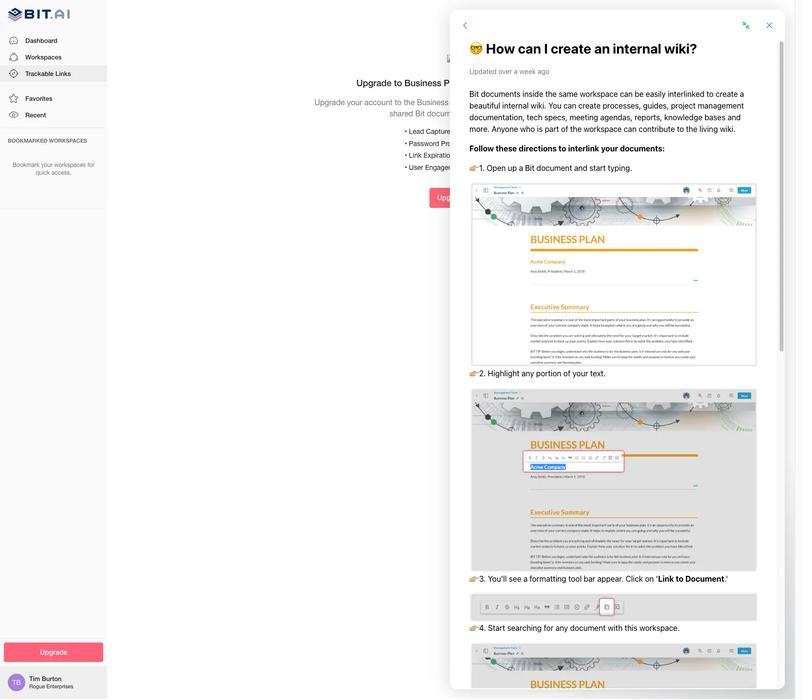 Task type: describe. For each thing, give the bounding box(es) containing it.
dashboard
[[25, 36, 57, 44]]

account
[[364, 98, 393, 107]]

documents.
[[427, 109, 468, 118]]

to left the
[[395, 98, 402, 107]]

• lead capture form • password protection • link expiration • user engagement analytics
[[405, 128, 493, 171]]

more.
[[492, 109, 512, 118]]

3 • from the top
[[405, 152, 407, 159]]

workspaces button
[[0, 49, 107, 65]]

1 • from the top
[[405, 128, 407, 135]]

1 vertical spatial upgrade button
[[4, 643, 103, 662]]

0 vertical spatial business
[[405, 77, 441, 88]]

trackable links
[[25, 70, 71, 77]]

shared
[[389, 109, 413, 118]]

for inside "upgrade your account to the business plan for as low as $15/mo to track your shared bit documents."
[[468, 98, 478, 107]]

bookmark
[[13, 161, 40, 168]]

links
[[55, 70, 71, 77]]

capture
[[426, 128, 450, 135]]

business inside "upgrade your account to the business plan for as low as $15/mo to track your shared bit documents."
[[417, 98, 449, 107]]

upgrade inside "upgrade your account to the business plan for as low as $15/mo to track your shared bit documents."
[[315, 98, 345, 107]]

password
[[409, 140, 439, 147]]

your for to
[[347, 98, 362, 107]]

enterprises
[[46, 684, 73, 690]]

track
[[553, 98, 570, 107]]

bit
[[415, 109, 425, 118]]

for inside bookmark your workspaces for quick access.
[[87, 161, 94, 168]]

favorites
[[25, 95, 52, 102]]

learn more. link
[[470, 109, 512, 118]]

form
[[452, 128, 468, 135]]

to left the track
[[464, 77, 472, 88]]

tim burton rogue enterprises
[[29, 675, 73, 690]]

upgrade your account to the business plan for as low as $15/mo to track your shared bit documents.
[[315, 98, 587, 118]]

user
[[409, 163, 423, 171]]



Task type: locate. For each thing, give the bounding box(es) containing it.
•
[[405, 128, 407, 135], [405, 140, 407, 147], [405, 152, 407, 159], [405, 163, 407, 171]]

1 horizontal spatial for
[[468, 98, 478, 107]]

1 horizontal spatial as
[[504, 98, 512, 107]]

lead
[[409, 128, 424, 135]]

2 as from the left
[[504, 98, 512, 107]]

1 vertical spatial for
[[87, 161, 94, 168]]

1 horizontal spatial upgrade button
[[430, 188, 472, 208]]

burton
[[42, 675, 62, 683]]

low
[[490, 98, 502, 107]]

link
[[409, 152, 422, 159]]

upgrade to business plan to track documents
[[356, 77, 546, 88]]

dialog
[[450, 10, 785, 690]]

to left track
[[543, 98, 550, 107]]

documents
[[499, 77, 546, 88]]

0 horizontal spatial upgrade button
[[4, 643, 103, 662]]

your
[[347, 98, 362, 107], [572, 98, 587, 107], [41, 161, 53, 168]]

access.
[[51, 170, 71, 176]]

1 vertical spatial business
[[417, 98, 449, 107]]

business up the
[[405, 77, 441, 88]]

0 vertical spatial plan
[[444, 77, 462, 88]]

as
[[480, 98, 488, 107], [504, 98, 512, 107]]

trackable links button
[[0, 65, 107, 82]]

plan inside "upgrade your account to the business plan for as low as $15/mo to track your shared bit documents."
[[451, 98, 466, 107]]

• left the password
[[405, 140, 407, 147]]

your left account
[[347, 98, 362, 107]]

trackable
[[25, 70, 54, 77]]

workspaces
[[54, 161, 86, 168]]

• left user
[[405, 163, 407, 171]]

your inside bookmark your workspaces for quick access.
[[41, 161, 53, 168]]

business
[[405, 77, 441, 88], [417, 98, 449, 107]]

2 • from the top
[[405, 140, 407, 147]]

to up shared
[[394, 77, 402, 88]]

2 horizontal spatial your
[[572, 98, 587, 107]]

0 horizontal spatial as
[[480, 98, 488, 107]]

upgrade button down engagement
[[430, 188, 472, 208]]

for right workspaces at the top of the page
[[87, 161, 94, 168]]

0 vertical spatial upgrade button
[[430, 188, 472, 208]]

favorites button
[[0, 90, 107, 107]]

1 vertical spatial plan
[[451, 98, 466, 107]]

0 horizontal spatial your
[[41, 161, 53, 168]]

upgrade button up burton
[[4, 643, 103, 662]]

plan up 'documents.'
[[451, 98, 466, 107]]

quick
[[36, 170, 50, 176]]

protection
[[441, 140, 472, 147]]

your right track
[[572, 98, 587, 107]]

learn
[[470, 109, 490, 118]]

bookmarked
[[8, 137, 47, 143]]

upgrade button
[[430, 188, 472, 208], [4, 643, 103, 662]]

bookmarked workspaces
[[8, 137, 87, 143]]

bookmark your workspaces for quick access.
[[13, 161, 94, 176]]

analytics
[[466, 163, 493, 171]]

your up "quick"
[[41, 161, 53, 168]]

to
[[394, 77, 402, 88], [464, 77, 472, 88], [395, 98, 402, 107], [543, 98, 550, 107]]

workspaces
[[49, 137, 87, 143]]

track
[[475, 77, 497, 88]]

1 as from the left
[[480, 98, 488, 107]]

as up learn
[[480, 98, 488, 107]]

4 • from the top
[[405, 163, 407, 171]]

0 horizontal spatial for
[[87, 161, 94, 168]]

for
[[468, 98, 478, 107], [87, 161, 94, 168]]

rogue
[[29, 684, 45, 690]]

recent button
[[0, 107, 107, 123]]

1 horizontal spatial your
[[347, 98, 362, 107]]

business up bit
[[417, 98, 449, 107]]

0 vertical spatial for
[[468, 98, 478, 107]]

• left link
[[405, 152, 407, 159]]

• left lead
[[405, 128, 407, 135]]

for up learn
[[468, 98, 478, 107]]

dashboard button
[[0, 32, 107, 49]]

engagement
[[425, 163, 464, 171]]

expiration
[[424, 152, 454, 159]]

workspaces
[[25, 53, 62, 61]]

$15/mo
[[515, 98, 541, 107]]

plan up "upgrade your account to the business plan for as low as $15/mo to track your shared bit documents."
[[444, 77, 462, 88]]

upgrade
[[356, 77, 392, 88], [315, 98, 345, 107], [437, 193, 465, 202], [40, 648, 67, 656]]

recent
[[25, 111, 46, 119]]

the
[[404, 98, 415, 107]]

learn more.
[[470, 109, 512, 118]]

tb
[[12, 679, 21, 687]]

plan
[[444, 77, 462, 88], [451, 98, 466, 107]]

your for for
[[41, 161, 53, 168]]

as right low
[[504, 98, 512, 107]]

tim
[[29, 675, 40, 683]]



Task type: vqa. For each thing, say whether or not it's contained in the screenshot.
the right for
yes



